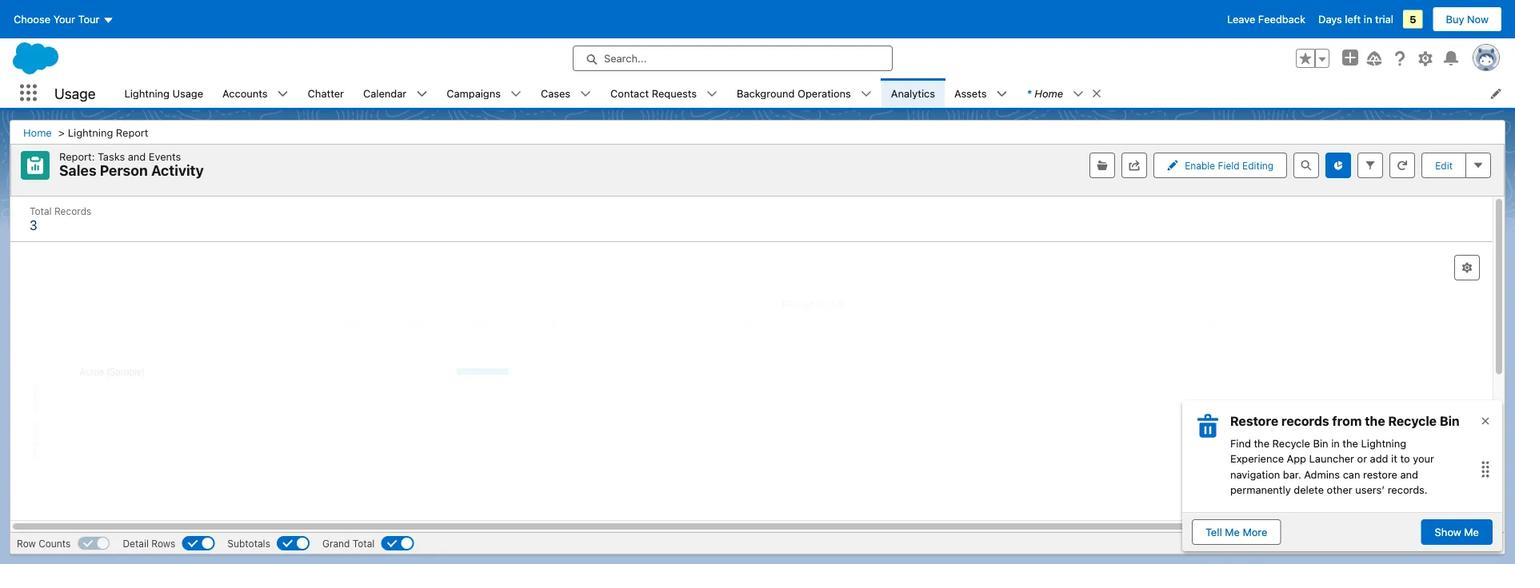 Task type: describe. For each thing, give the bounding box(es) containing it.
requests
[[652, 87, 697, 99]]

your
[[53, 13, 75, 25]]

lightning usage
[[124, 87, 203, 99]]

leave feedback
[[1228, 13, 1306, 25]]

search...
[[604, 52, 647, 64]]

text default image for cases
[[580, 88, 592, 100]]

1 text default image from the left
[[1092, 88, 1103, 99]]

text default image for campaigns
[[511, 88, 522, 100]]

find the recycle bin in the lightning experience app launcher or add it to your navigation bar. admins can restore and permanently delete other users' records.
[[1231, 438, 1435, 497]]

*
[[1027, 87, 1032, 99]]

app
[[1287, 453, 1307, 465]]

buy now
[[1447, 13, 1489, 25]]

can
[[1343, 469, 1361, 481]]

launcher
[[1310, 453, 1355, 465]]

more
[[1243, 527, 1268, 539]]

admins
[[1305, 469, 1341, 481]]

assets list item
[[945, 78, 1018, 108]]

text default image for calendar
[[416, 88, 428, 100]]

your
[[1413, 453, 1435, 465]]

tell
[[1206, 527, 1223, 539]]

me for show
[[1465, 527, 1480, 539]]

1 horizontal spatial usage
[[172, 87, 203, 99]]

buy now button
[[1433, 6, 1503, 32]]

choose your tour
[[14, 13, 100, 25]]

contact
[[611, 87, 649, 99]]

days left in trial
[[1319, 13, 1394, 25]]

tell me more
[[1206, 527, 1268, 539]]

permanently
[[1231, 485, 1291, 497]]

cases link
[[531, 78, 580, 108]]

to
[[1401, 453, 1411, 465]]

from
[[1333, 414, 1362, 429]]

feedback
[[1259, 13, 1306, 25]]

assets
[[955, 87, 987, 99]]

1 horizontal spatial the
[[1343, 438, 1359, 450]]

background
[[737, 87, 795, 99]]

0 vertical spatial bin
[[1440, 414, 1460, 429]]

campaigns list item
[[437, 78, 531, 108]]

analytics link
[[882, 78, 945, 108]]

text default image for assets
[[997, 88, 1008, 100]]

records.
[[1388, 485, 1428, 497]]

leave feedback link
[[1228, 13, 1306, 25]]

text default image for accounts
[[277, 88, 289, 100]]

contact requests link
[[601, 78, 707, 108]]

cases
[[541, 87, 571, 99]]

left
[[1346, 13, 1361, 25]]

restore records from the recycle bin
[[1231, 414, 1460, 429]]

5
[[1410, 13, 1417, 25]]

buy
[[1447, 13, 1465, 25]]

1 horizontal spatial in
[[1364, 13, 1373, 25]]

contact requests list item
[[601, 78, 727, 108]]

lightning inside find the recycle bin in the lightning experience app launcher or add it to your navigation bar. admins can restore and permanently delete other users' records.
[[1362, 438, 1407, 450]]

* home
[[1027, 87, 1064, 99]]

days
[[1319, 13, 1343, 25]]

campaigns link
[[437, 78, 511, 108]]

choose
[[14, 13, 50, 25]]

bar.
[[1284, 469, 1302, 481]]

text default image for contact requests
[[707, 88, 718, 100]]



Task type: locate. For each thing, give the bounding box(es) containing it.
recycle inside find the recycle bin in the lightning experience app launcher or add it to your navigation bar. admins can restore and permanently delete other users' records.
[[1273, 438, 1311, 450]]

me
[[1225, 527, 1240, 539], [1465, 527, 1480, 539]]

calendar
[[363, 87, 407, 99]]

1 vertical spatial in
[[1332, 438, 1340, 450]]

lightning
[[124, 87, 170, 99], [1362, 438, 1407, 450]]

text default image inside "cases" list item
[[580, 88, 592, 100]]

in
[[1364, 13, 1373, 25], [1332, 438, 1340, 450]]

calendar link
[[354, 78, 416, 108]]

show me
[[1435, 527, 1480, 539]]

home
[[1035, 87, 1064, 99]]

the right from
[[1365, 414, 1386, 429]]

3 text default image from the left
[[861, 88, 872, 100]]

text default image inside assets list item
[[997, 88, 1008, 100]]

restore
[[1231, 414, 1279, 429]]

show me button
[[1422, 520, 1493, 546]]

recycle up 'to'
[[1389, 414, 1437, 429]]

text default image right accounts
[[277, 88, 289, 100]]

users'
[[1356, 485, 1385, 497]]

records
[[1282, 414, 1330, 429]]

the up experience at the bottom right of page
[[1254, 438, 1270, 450]]

0 vertical spatial lightning
[[124, 87, 170, 99]]

0 horizontal spatial usage
[[54, 85, 96, 102]]

0 horizontal spatial in
[[1332, 438, 1340, 450]]

background operations link
[[727, 78, 861, 108]]

operations
[[798, 87, 851, 99]]

bin
[[1440, 414, 1460, 429], [1314, 438, 1329, 450]]

the up or at the right
[[1343, 438, 1359, 450]]

background operations
[[737, 87, 851, 99]]

list
[[115, 78, 1516, 108]]

add
[[1371, 453, 1389, 465]]

tell me more button
[[1192, 520, 1282, 546]]

text default image left *
[[997, 88, 1008, 100]]

usage
[[54, 85, 96, 102], [172, 87, 203, 99]]

tour
[[78, 13, 100, 25]]

0 horizontal spatial lightning
[[124, 87, 170, 99]]

other
[[1327, 485, 1353, 497]]

cases list item
[[531, 78, 601, 108]]

1 horizontal spatial me
[[1465, 527, 1480, 539]]

in inside find the recycle bin in the lightning experience app launcher or add it to your navigation bar. admins can restore and permanently delete other users' records.
[[1332, 438, 1340, 450]]

leave
[[1228, 13, 1256, 25]]

search... button
[[573, 46, 893, 71]]

1 horizontal spatial bin
[[1440, 414, 1460, 429]]

me right tell
[[1225, 527, 1240, 539]]

text default image right operations
[[861, 88, 872, 100]]

background operations list item
[[727, 78, 882, 108]]

0 horizontal spatial me
[[1225, 527, 1240, 539]]

delete
[[1294, 485, 1324, 497]]

0 vertical spatial in
[[1364, 13, 1373, 25]]

now
[[1468, 13, 1489, 25]]

0 vertical spatial recycle
[[1389, 414, 1437, 429]]

restore
[[1364, 469, 1398, 481]]

accounts
[[223, 87, 268, 99]]

in right left
[[1364, 13, 1373, 25]]

4 text default image from the left
[[707, 88, 718, 100]]

2 text default image from the left
[[580, 88, 592, 100]]

text default image inside accounts list item
[[277, 88, 289, 100]]

text default image right "cases"
[[580, 88, 592, 100]]

usage down your
[[54, 85, 96, 102]]

chatter link
[[298, 78, 354, 108]]

recycle
[[1389, 414, 1437, 429], [1273, 438, 1311, 450]]

calendar list item
[[354, 78, 437, 108]]

text default image
[[277, 88, 289, 100], [580, 88, 592, 100], [861, 88, 872, 100], [997, 88, 1008, 100]]

me for tell
[[1225, 527, 1240, 539]]

show
[[1435, 527, 1462, 539]]

1 vertical spatial bin
[[1314, 438, 1329, 450]]

list containing lightning usage
[[115, 78, 1516, 108]]

4 text default image from the left
[[997, 88, 1008, 100]]

1 text default image from the left
[[277, 88, 289, 100]]

text default image
[[1092, 88, 1103, 99], [416, 88, 428, 100], [511, 88, 522, 100], [707, 88, 718, 100], [1073, 88, 1085, 100]]

lightning usage link
[[115, 78, 213, 108]]

in up launcher
[[1332, 438, 1340, 450]]

0 horizontal spatial the
[[1254, 438, 1270, 450]]

text default image inside background operations list item
[[861, 88, 872, 100]]

accounts link
[[213, 78, 277, 108]]

1 me from the left
[[1225, 527, 1240, 539]]

2 me from the left
[[1465, 527, 1480, 539]]

1 horizontal spatial lightning
[[1362, 438, 1407, 450]]

recycle up the app at bottom right
[[1273, 438, 1311, 450]]

list item
[[1018, 78, 1110, 108]]

list item containing *
[[1018, 78, 1110, 108]]

0 horizontal spatial recycle
[[1273, 438, 1311, 450]]

campaigns
[[447, 87, 501, 99]]

me right show
[[1465, 527, 1480, 539]]

chatter
[[308, 87, 344, 99]]

and
[[1401, 469, 1419, 481]]

accounts list item
[[213, 78, 298, 108]]

contact requests
[[611, 87, 697, 99]]

2 text default image from the left
[[416, 88, 428, 100]]

0 horizontal spatial bin
[[1314, 438, 1329, 450]]

find
[[1231, 438, 1252, 450]]

1 vertical spatial lightning
[[1362, 438, 1407, 450]]

text default image inside contact requests list item
[[707, 88, 718, 100]]

bin inside find the recycle bin in the lightning experience app launcher or add it to your navigation bar. admins can restore and permanently delete other users' records.
[[1314, 438, 1329, 450]]

choose your tour button
[[13, 6, 115, 32]]

text default image inside campaigns list item
[[511, 88, 522, 100]]

3 text default image from the left
[[511, 88, 522, 100]]

analytics
[[891, 87, 936, 99]]

1 vertical spatial recycle
[[1273, 438, 1311, 450]]

or
[[1358, 453, 1368, 465]]

usage left accounts
[[172, 87, 203, 99]]

text default image inside calendar list item
[[416, 88, 428, 100]]

trial
[[1376, 13, 1394, 25]]

text default image for background operations
[[861, 88, 872, 100]]

it
[[1392, 453, 1398, 465]]

navigation
[[1231, 469, 1281, 481]]

5 text default image from the left
[[1073, 88, 1085, 100]]

experience
[[1231, 453, 1284, 465]]

1 horizontal spatial recycle
[[1389, 414, 1437, 429]]

assets link
[[945, 78, 997, 108]]

group
[[1296, 49, 1330, 68]]

the
[[1365, 414, 1386, 429], [1254, 438, 1270, 450], [1343, 438, 1359, 450]]

2 horizontal spatial the
[[1365, 414, 1386, 429]]



Task type: vqa. For each thing, say whether or not it's contained in the screenshot.
Leave Feedback LINK at the top of the page
yes



